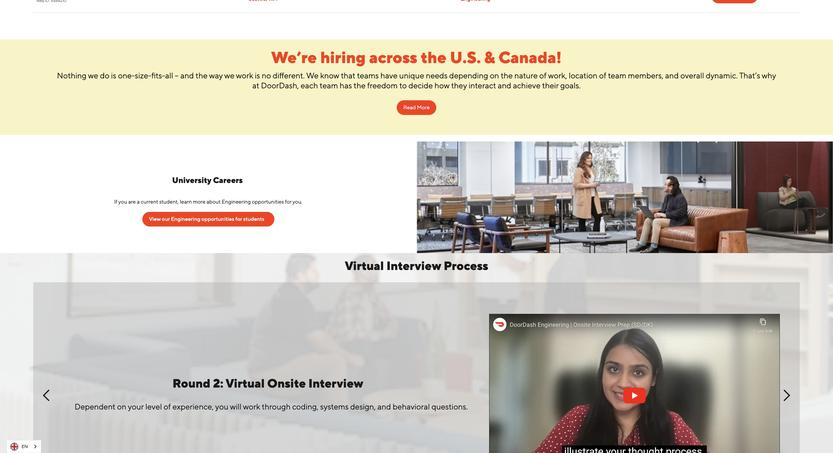 Task type: locate. For each thing, give the bounding box(es) containing it.
systems
[[320, 403, 349, 412]]

on
[[490, 71, 499, 80], [117, 403, 126, 412]]

1 horizontal spatial we
[[224, 71, 235, 80]]

nothing we do is one-size-fits-all – and the way we work is no different. we know that teams have unique needs depending on the nature of work, location of team members, and overall dynamic. that's why at doordash, each team has the freedom to decide how they interact and achieve their goals.
[[57, 71, 777, 90]]

0 horizontal spatial engineering
[[171, 216, 201, 223]]

dependent on your level of experience, you will work through coding, systems design, and behavioral questions.
[[75, 403, 468, 412]]

1 vertical spatial work
[[243, 403, 260, 412]]

interview
[[387, 259, 441, 273], [309, 377, 364, 391]]

team
[[608, 71, 627, 80], [320, 81, 338, 90]]

depending
[[450, 71, 489, 80]]

previous slide image
[[40, 390, 53, 403]]

of right level
[[164, 403, 171, 412]]

round 2: virtual onsite interview
[[173, 377, 364, 391]]

–
[[175, 71, 179, 80]]

they
[[452, 81, 467, 90]]

current
[[141, 199, 158, 205]]

1 horizontal spatial interview
[[387, 259, 441, 273]]

1 horizontal spatial on
[[490, 71, 499, 80]]

members,
[[628, 71, 664, 80]]

0 horizontal spatial you
[[118, 199, 127, 205]]

of
[[540, 71, 547, 80], [600, 71, 607, 80], [164, 403, 171, 412]]

virtual inside carousel region
[[226, 377, 265, 391]]

the down teams
[[354, 81, 366, 90]]

0 horizontal spatial for
[[236, 216, 242, 223]]

we right way
[[224, 71, 235, 80]]

nothing
[[57, 71, 87, 80]]

of right location
[[600, 71, 607, 80]]

size-
[[135, 71, 151, 80]]

our
[[162, 216, 170, 223]]

engineering right about
[[222, 199, 251, 205]]

behavioral
[[393, 403, 430, 412]]

and
[[180, 71, 194, 80], [666, 71, 679, 80], [498, 81, 512, 90], [378, 403, 391, 412]]

of up their
[[540, 71, 547, 80]]

do
[[100, 71, 109, 80]]

is right do
[[111, 71, 116, 80]]

nature
[[515, 71, 538, 80]]

1 horizontal spatial you
[[215, 403, 229, 412]]

you right if
[[118, 199, 127, 205]]

1 vertical spatial opportunities
[[202, 216, 234, 223]]

1 vertical spatial team
[[320, 81, 338, 90]]

we
[[306, 71, 319, 80]]

design,
[[351, 403, 376, 412]]

all
[[165, 71, 173, 80]]

level
[[145, 403, 162, 412]]

2 horizontal spatial of
[[600, 71, 607, 80]]

0 horizontal spatial we
[[88, 71, 98, 80]]

on inside carousel region
[[117, 403, 126, 412]]

university
[[172, 176, 211, 185]]

1 we from the left
[[88, 71, 98, 80]]

more
[[193, 199, 206, 205]]

1 vertical spatial engineering
[[171, 216, 201, 223]]

you left the will
[[215, 403, 229, 412]]

view
[[149, 216, 161, 223]]

university careers
[[172, 176, 245, 185]]

0 horizontal spatial virtual
[[226, 377, 265, 391]]

1 vertical spatial on
[[117, 403, 126, 412]]

opportunities
[[252, 199, 284, 205], [202, 216, 234, 223]]

that's
[[740, 71, 761, 80]]

1 vertical spatial for
[[236, 216, 242, 223]]

view our engineering opportunities for students
[[149, 216, 265, 223]]

on left your
[[117, 403, 126, 412]]

we
[[88, 71, 98, 80], [224, 71, 235, 80]]

dynamic.
[[706, 71, 738, 80]]

why
[[762, 71, 777, 80]]

about
[[207, 199, 221, 205]]

work
[[236, 71, 253, 80], [243, 403, 260, 412]]

work up 'at'
[[236, 71, 253, 80]]

is
[[111, 71, 116, 80], [255, 71, 260, 80]]

on up interact
[[490, 71, 499, 80]]

work,
[[548, 71, 568, 80]]

0 vertical spatial for
[[285, 199, 292, 205]]

the
[[421, 48, 447, 67], [196, 71, 208, 80], [501, 71, 513, 80], [354, 81, 366, 90]]

0 horizontal spatial of
[[164, 403, 171, 412]]

0 vertical spatial work
[[236, 71, 253, 80]]

and right design,
[[378, 403, 391, 412]]

0 vertical spatial opportunities
[[252, 199, 284, 205]]

0 horizontal spatial on
[[117, 403, 126, 412]]

at
[[253, 81, 260, 90]]

1 horizontal spatial virtual
[[345, 259, 384, 273]]

virtual interview process
[[345, 259, 489, 273]]

opportunities down about
[[202, 216, 234, 223]]

we left do
[[88, 71, 98, 80]]

experience,
[[173, 403, 214, 412]]

opportunities up students
[[252, 199, 284, 205]]

work right the will
[[243, 403, 260, 412]]

0 vertical spatial on
[[490, 71, 499, 80]]

team left members, on the top right
[[608, 71, 627, 80]]

carousel region
[[33, 283, 800, 454]]

1 horizontal spatial team
[[608, 71, 627, 80]]

1 vertical spatial interview
[[309, 377, 364, 391]]

Language field
[[7, 441, 41, 454]]

careers
[[213, 176, 243, 185]]

engineering down "learn"
[[171, 216, 201, 223]]

for left students
[[236, 216, 242, 223]]

2 we from the left
[[224, 71, 235, 80]]

1 horizontal spatial engineering
[[222, 199, 251, 205]]

is left no at the top of page
[[255, 71, 260, 80]]

0 vertical spatial virtual
[[345, 259, 384, 273]]

0 vertical spatial engineering
[[222, 199, 251, 205]]

view our engineering opportunities for students link
[[142, 212, 275, 227]]

for left you.
[[285, 199, 292, 205]]

student,
[[159, 199, 179, 205]]

1 vertical spatial you
[[215, 403, 229, 412]]

have
[[381, 71, 398, 80]]

team down know
[[320, 81, 338, 90]]

2 is from the left
[[255, 71, 260, 80]]

and inside carousel region
[[378, 403, 391, 412]]

1 vertical spatial virtual
[[226, 377, 265, 391]]

will
[[230, 403, 242, 412]]

1 horizontal spatial of
[[540, 71, 547, 80]]

1 horizontal spatial is
[[255, 71, 260, 80]]

0 horizontal spatial opportunities
[[202, 216, 234, 223]]

0 horizontal spatial is
[[111, 71, 116, 80]]

one-
[[118, 71, 135, 80]]

for
[[285, 199, 292, 205], [236, 216, 242, 223]]

1 horizontal spatial for
[[285, 199, 292, 205]]

through
[[262, 403, 291, 412]]

engineering
[[222, 199, 251, 205], [171, 216, 201, 223]]

0 horizontal spatial interview
[[309, 377, 364, 391]]

next slide image
[[780, 390, 794, 403]]



Task type: describe. For each thing, give the bounding box(es) containing it.
freedom
[[368, 81, 398, 90]]

you inside carousel region
[[215, 403, 229, 412]]

en
[[22, 445, 28, 450]]

dependent
[[75, 403, 115, 412]]

location
[[569, 71, 598, 80]]

different.
[[273, 71, 305, 80]]

questions.
[[432, 403, 468, 412]]

1 is from the left
[[111, 71, 116, 80]]

if you are a current student, learn more about engineering opportunities for you.
[[114, 199, 303, 205]]

work inside carousel region
[[243, 403, 260, 412]]

and right –
[[180, 71, 194, 80]]

more
[[417, 104, 430, 111]]

and right interact
[[498, 81, 512, 90]]

interact
[[469, 81, 496, 90]]

u.s.
[[450, 48, 481, 67]]

and left overall
[[666, 71, 679, 80]]

doordash,
[[261, 81, 299, 90]]

read
[[404, 104, 416, 111]]

teams
[[357, 71, 379, 80]]

you.
[[293, 199, 303, 205]]

a
[[137, 199, 140, 205]]

students
[[243, 216, 265, 223]]

process
[[444, 259, 489, 273]]

unique
[[400, 71, 425, 80]]

0 vertical spatial team
[[608, 71, 627, 80]]

to
[[400, 81, 407, 90]]

has
[[340, 81, 352, 90]]

we're
[[272, 48, 317, 67]]

across
[[369, 48, 418, 67]]

on inside "nothing we do is one-size-fits-all – and the way we work is no different. we know that teams have unique needs depending on the nature of work, location of team members, and overall dynamic. that's why at doordash, each team has the freedom to decide how they interact and achieve their goals."
[[490, 71, 499, 80]]

their
[[543, 81, 559, 90]]

canada!
[[499, 48, 562, 67]]

no
[[262, 71, 271, 80]]

that
[[341, 71, 356, 80]]

how
[[435, 81, 450, 90]]

work inside "nothing we do is one-size-fits-all – and the way we work is no different. we know that teams have unique needs depending on the nature of work, location of team members, and overall dynamic. that's why at doordash, each team has the freedom to decide how they interact and achieve their goals."
[[236, 71, 253, 80]]

round
[[173, 377, 211, 391]]

read more link
[[397, 100, 437, 115]]

learn
[[180, 199, 192, 205]]

en link
[[7, 441, 41, 454]]

interview inside carousel region
[[309, 377, 364, 391]]

your
[[128, 403, 144, 412]]

we're hiring across the u.s. & canada!
[[272, 48, 562, 67]]

0 vertical spatial interview
[[387, 259, 441, 273]]

the left the nature
[[501, 71, 513, 80]]

0 vertical spatial you
[[118, 199, 127, 205]]

needs
[[426, 71, 448, 80]]

way
[[209, 71, 223, 80]]

&
[[485, 48, 496, 67]]

onsite
[[267, 377, 306, 391]]

of inside carousel region
[[164, 403, 171, 412]]

2:
[[213, 377, 224, 391]]

decide
[[409, 81, 433, 90]]

if
[[114, 199, 117, 205]]

goals.
[[561, 81, 581, 90]]

coding,
[[292, 403, 319, 412]]

fits-
[[151, 71, 165, 80]]

the left way
[[196, 71, 208, 80]]

english flag image
[[10, 443, 18, 451]]

the up needs
[[421, 48, 447, 67]]

each
[[301, 81, 318, 90]]

0 horizontal spatial team
[[320, 81, 338, 90]]

know
[[320, 71, 339, 80]]

overall
[[681, 71, 705, 80]]

are
[[128, 199, 136, 205]]

1 horizontal spatial opportunities
[[252, 199, 284, 205]]

achieve
[[513, 81, 541, 90]]

read more
[[404, 104, 430, 111]]

hiring
[[321, 48, 366, 67]]



Task type: vqa. For each thing, say whether or not it's contained in the screenshot.
Career Pathing
no



